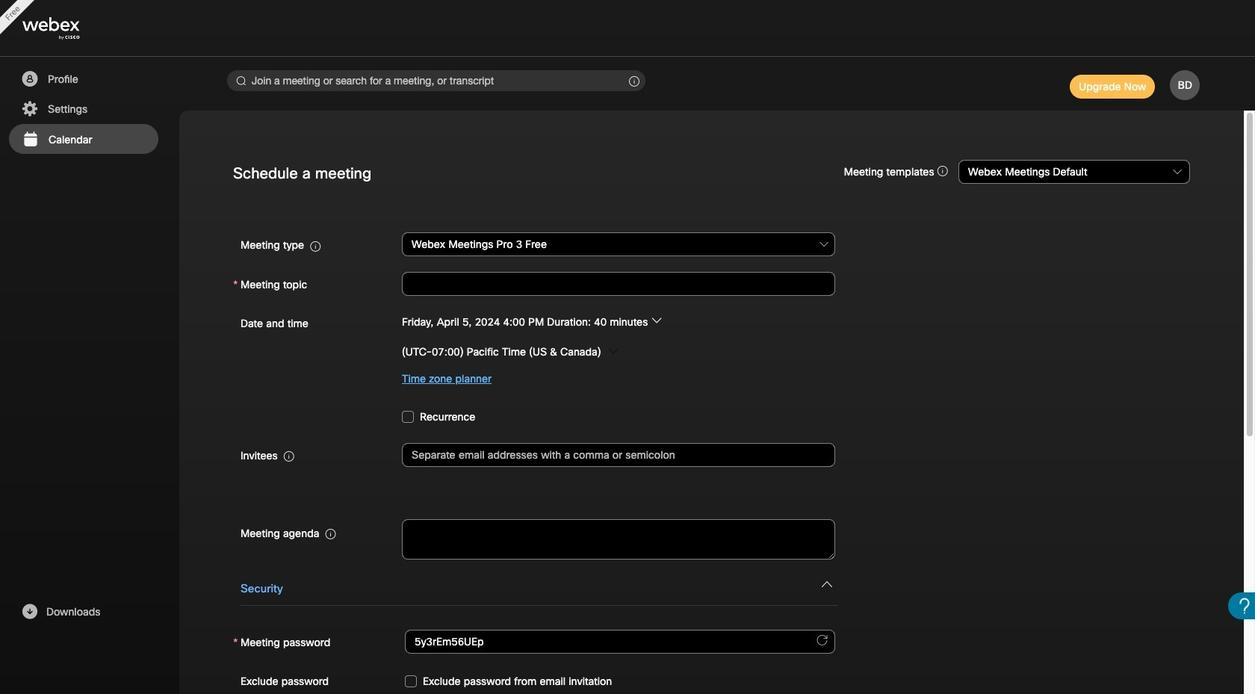 Task type: vqa. For each thing, say whether or not it's contained in the screenshot.
"tab list"
no



Task type: describe. For each thing, give the bounding box(es) containing it.
0 horizontal spatial arrow image
[[608, 346, 619, 356]]

mds people circle_filled image
[[20, 70, 39, 88]]

security region
[[233, 570, 1191, 694]]

ng down image
[[822, 579, 833, 590]]

mds settings_filled image
[[20, 100, 39, 118]]

mds content download_filled image
[[20, 603, 39, 621]]



Task type: locate. For each thing, give the bounding box(es) containing it.
cisco webex image
[[22, 17, 112, 40]]

banner
[[0, 0, 1256, 57]]

1 horizontal spatial arrow image
[[651, 315, 662, 326]]

exclude password: exclude password from email invitation element
[[405, 667, 612, 694]]

1 vertical spatial arrow image
[[608, 346, 619, 356]]

None field
[[402, 231, 836, 258]]

Join a meeting or search for a meeting, or transcript text field
[[227, 70, 646, 91]]

Invitees text field
[[402, 443, 836, 467]]

arrow image
[[651, 315, 662, 326], [608, 346, 619, 356]]

None text field
[[402, 272, 836, 296], [402, 519, 836, 560], [405, 630, 836, 654], [402, 272, 836, 296], [402, 519, 836, 560], [405, 630, 836, 654]]

0 vertical spatial arrow image
[[651, 315, 662, 326]]

mds meetings_filled image
[[21, 131, 40, 149]]

group
[[233, 309, 1191, 392]]



